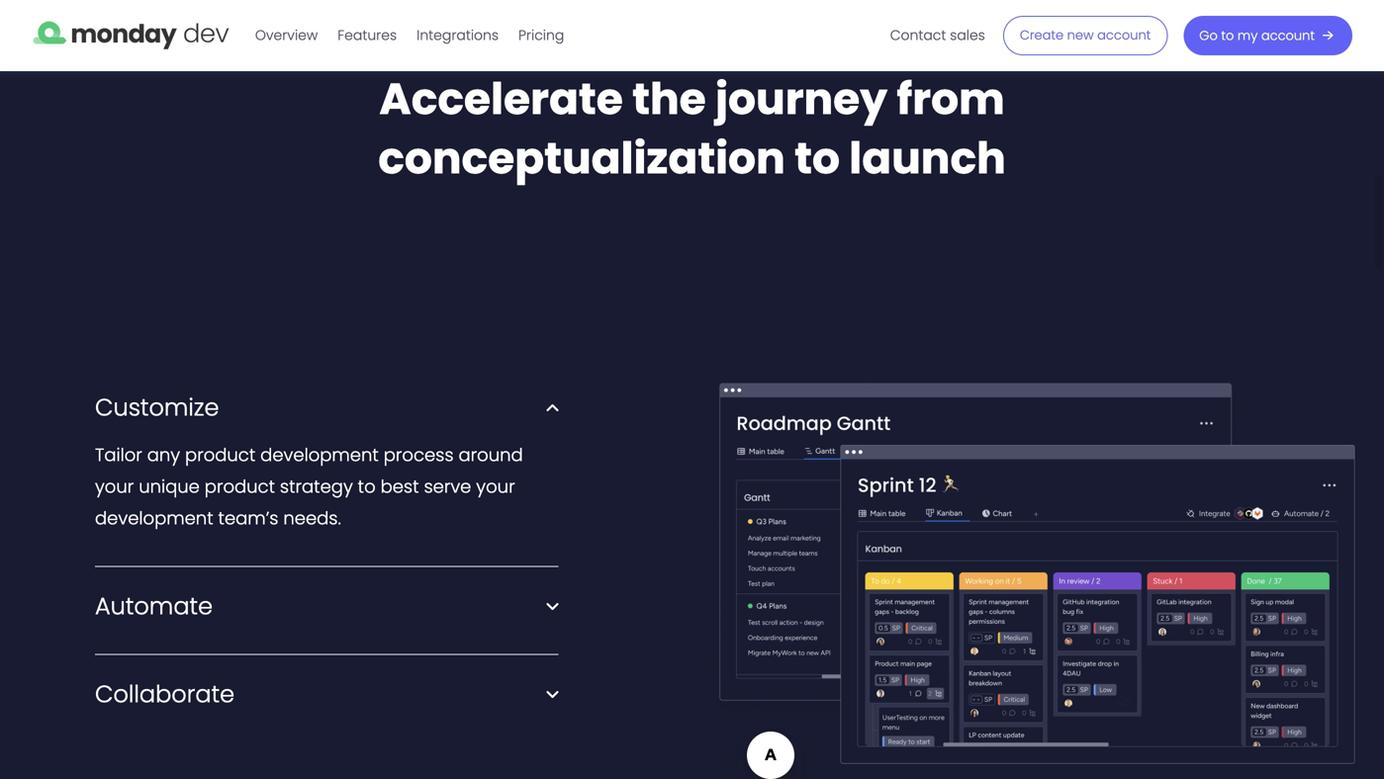 Task type: locate. For each thing, give the bounding box(es) containing it.
monday.com dev image
[[32, 13, 229, 54]]

your down around
[[476, 475, 515, 500]]

to inside tailor any product development process around your unique product strategy to best serve your development team's needs.
[[358, 475, 376, 500]]

0 horizontal spatial account
[[1098, 26, 1151, 44]]

tailor any product development process around your unique product strategy to best serve your development team's needs. tab list
[[95, 400, 559, 599]]

1 vertical spatial to
[[795, 128, 840, 189]]

strategy
[[280, 475, 353, 500]]

1 horizontal spatial account
[[1262, 27, 1315, 45]]

unique
[[139, 475, 200, 500]]

overview
[[255, 26, 318, 45]]

1 horizontal spatial your
[[476, 475, 515, 500]]

2 vertical spatial to
[[358, 475, 376, 500]]

pricing link
[[509, 20, 574, 52]]

overview link
[[245, 20, 328, 52]]

customize workflows image
[[692, 342, 1385, 780]]

1 horizontal spatial to
[[795, 128, 840, 189]]

product
[[185, 443, 256, 468], [205, 475, 275, 500]]

process
[[384, 443, 454, 468]]

launch
[[849, 128, 1006, 189]]

0 vertical spatial to
[[1222, 27, 1235, 45]]

hero option 2 image
[[0, 0, 1385, 38]]

0 horizontal spatial development
[[95, 506, 213, 532]]

account
[[1098, 26, 1151, 44], [1262, 27, 1315, 45]]

0 vertical spatial development
[[260, 443, 379, 468]]

serve
[[424, 475, 471, 500]]

account right new
[[1098, 26, 1151, 44]]

accelerate
[[379, 69, 623, 130]]

features link
[[328, 20, 407, 52]]

2 horizontal spatial to
[[1222, 27, 1235, 45]]

0 horizontal spatial your
[[95, 475, 134, 500]]

to
[[1222, 27, 1235, 45], [795, 128, 840, 189], [358, 475, 376, 500]]

create
[[1020, 26, 1064, 44]]

1 horizontal spatial development
[[260, 443, 379, 468]]

development
[[260, 443, 379, 468], [95, 506, 213, 532]]

development up strategy
[[260, 443, 379, 468]]

best
[[381, 475, 419, 500]]

2 your from the left
[[476, 475, 515, 500]]

needs.
[[283, 506, 341, 532]]

1 vertical spatial development
[[95, 506, 213, 532]]

product right "any" in the left of the page
[[185, 443, 256, 468]]

development down the unique
[[95, 506, 213, 532]]

contact sales button
[[881, 20, 996, 52]]

product up team's
[[205, 475, 275, 500]]

your
[[95, 475, 134, 500], [476, 475, 515, 500]]

around
[[459, 443, 523, 468]]

team's
[[218, 506, 279, 532]]

go to my account button
[[1184, 16, 1353, 55]]

0 horizontal spatial to
[[358, 475, 376, 500]]

tab list
[[95, 599, 559, 687]]

from
[[897, 69, 1005, 130]]

account right the my
[[1262, 27, 1315, 45]]

tailor any product development process around your unique product strategy to best serve your development team's needs. tab
[[95, 400, 559, 535]]

your down tailor
[[95, 475, 134, 500]]

to inside accelerate the journey from conceptualization to launch
[[795, 128, 840, 189]]



Task type: describe. For each thing, give the bounding box(es) containing it.
create new account
[[1020, 26, 1151, 44]]

the
[[633, 69, 706, 130]]

tailor any product development process around your unique product strategy to best serve your development team's needs.
[[95, 443, 523, 532]]

1 your from the left
[[95, 475, 134, 500]]

tailor
[[95, 443, 142, 468]]

pricing
[[519, 26, 564, 45]]

new
[[1068, 26, 1094, 44]]

my
[[1238, 27, 1258, 45]]

any
[[147, 443, 180, 468]]

main element
[[245, 0, 1353, 71]]

contact sales
[[890, 26, 986, 45]]

features
[[338, 26, 397, 45]]

create new account button
[[1003, 16, 1168, 55]]

contact
[[890, 26, 947, 45]]

journey
[[716, 69, 888, 130]]

accelerate the journey from conceptualization to launch
[[378, 69, 1006, 189]]

1 vertical spatial product
[[205, 475, 275, 500]]

account inside the create new account button
[[1098, 26, 1151, 44]]

to inside button
[[1222, 27, 1235, 45]]

go
[[1200, 27, 1218, 45]]

sales
[[950, 26, 986, 45]]

integrations link
[[407, 20, 509, 52]]

0 vertical spatial product
[[185, 443, 256, 468]]

go to my account
[[1200, 27, 1315, 45]]

conceptualization
[[378, 128, 786, 189]]

integrations
[[417, 26, 499, 45]]

account inside go to my account button
[[1262, 27, 1315, 45]]



Task type: vqa. For each thing, say whether or not it's contained in the screenshot.
Get Started button
no



